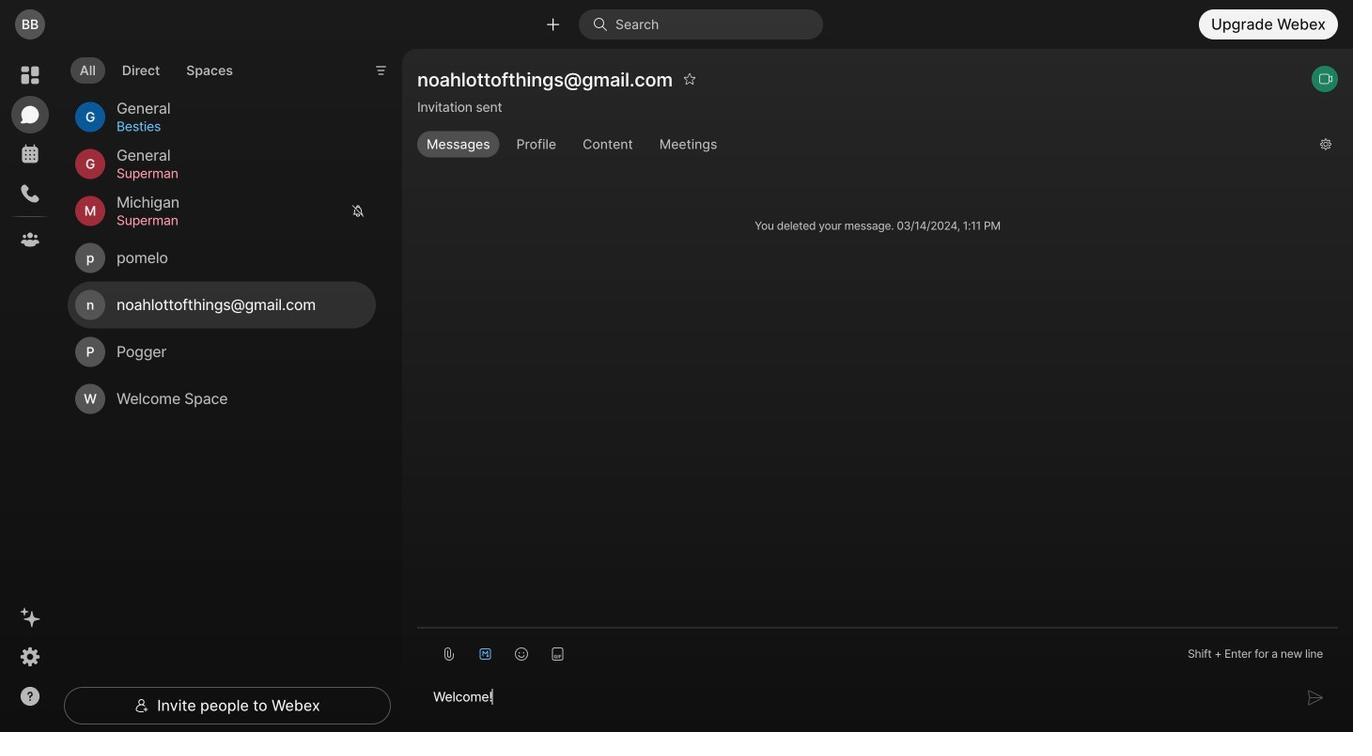 Task type: describe. For each thing, give the bounding box(es) containing it.
michigan, notifications are muted for this space list item
[[68, 188, 376, 235]]

pomelo list item
[[68, 235, 376, 282]]

message composer toolbar element
[[417, 629, 1339, 672]]

notifications are muted for this space image
[[352, 204, 365, 218]]

2 general list item from the top
[[68, 141, 376, 188]]

pogger list item
[[68, 329, 376, 376]]

1 general list item from the top
[[68, 94, 376, 141]]



Task type: vqa. For each thing, say whether or not it's contained in the screenshot.
1st Superman 'element' from the top
yes



Task type: locate. For each thing, give the bounding box(es) containing it.
superman element inside michigan, notifications are muted for this space list item
[[117, 210, 340, 231]]

noahlottofthings@gmail.com list item
[[68, 282, 376, 329]]

1 vertical spatial superman element
[[117, 210, 340, 231]]

2 superman element from the top
[[117, 210, 340, 231]]

general list item
[[68, 94, 376, 141], [68, 141, 376, 188]]

group
[[417, 131, 1306, 157]]

0 vertical spatial superman element
[[117, 163, 353, 184]]

welcome space list item
[[68, 376, 376, 423]]

navigation
[[0, 49, 60, 732]]

superman element
[[117, 163, 353, 184], [117, 210, 340, 231]]

webex tab list
[[11, 56, 49, 259]]

superman element up michigan, notifications are muted for this space list item
[[117, 163, 353, 184]]

superman element up pomelo list item
[[117, 210, 340, 231]]

tab list
[[66, 46, 247, 89]]

1 superman element from the top
[[117, 163, 353, 184]]

besties element
[[117, 116, 353, 137]]



